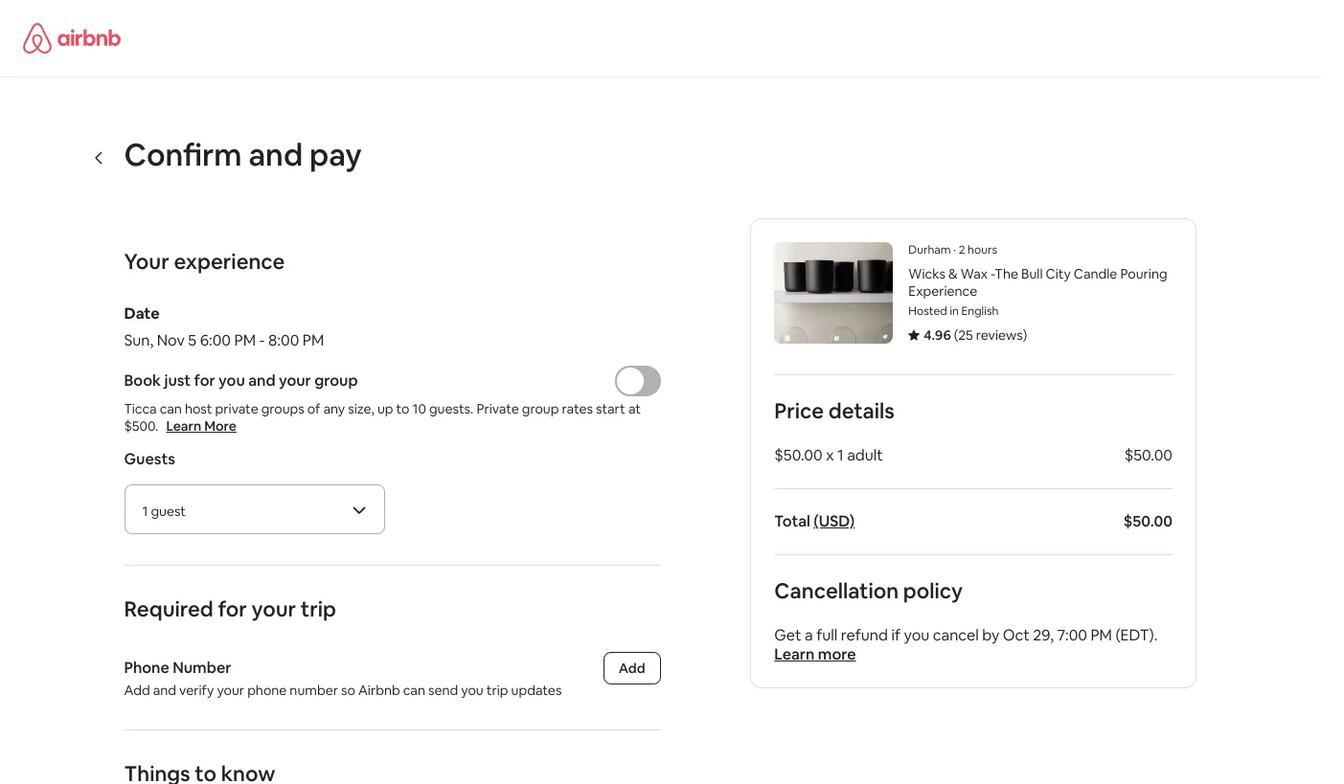 Task type: locate. For each thing, give the bounding box(es) containing it.
required for your trip
[[124, 596, 336, 623]]

get a full refund if you cancel by oct 29, 7:00 pm (edt). learn more
[[774, 626, 1158, 665]]

group
[[315, 371, 358, 391], [522, 401, 559, 418]]

trip inside phone number add and verify your phone number so airbnb can send you trip updates
[[487, 682, 508, 700]]

1 vertical spatial and
[[248, 371, 276, 391]]

back image
[[92, 150, 107, 165]]

pm right 6:00 at the top of page
[[234, 331, 256, 351]]

get
[[774, 626, 801, 646]]

guest
[[151, 503, 186, 520]]

pm right 8:00
[[303, 331, 324, 351]]

2
[[959, 242, 965, 258]]

wax
[[960, 265, 988, 283]]

1
[[837, 446, 843, 466], [142, 503, 148, 520]]

and down "phone"
[[153, 682, 176, 700]]

learn more link
[[774, 645, 856, 665]]

you right send
[[461, 682, 484, 700]]

1 vertical spatial for
[[218, 596, 247, 623]]

you inside phone number add and verify your phone number so airbnb can send you trip updates
[[461, 682, 484, 700]]

$50.00 for total
[[1123, 512, 1172, 532]]

can inside ticca can host private groups of any size, up to 10 guests. private group rates start at $500.
[[160, 401, 182, 418]]

can left send
[[403, 682, 425, 700]]

you
[[219, 371, 245, 391], [904, 626, 929, 646], [461, 682, 484, 700]]

bull
[[1021, 265, 1043, 283]]

private
[[477, 401, 519, 418]]

0 horizontal spatial add
[[124, 682, 150, 700]]

learn left full
[[774, 645, 814, 665]]

trip
[[301, 596, 336, 623], [487, 682, 508, 700]]

1 vertical spatial you
[[904, 626, 929, 646]]

1 horizontal spatial add
[[619, 660, 645, 678]]

0 horizontal spatial 1
[[142, 503, 148, 520]]

and left the pay
[[249, 135, 303, 174]]

nov
[[157, 331, 185, 351]]

1 horizontal spatial -
[[990, 265, 995, 283]]

1 horizontal spatial learn
[[774, 645, 814, 665]]

1 vertical spatial 1
[[142, 503, 148, 520]]

if
[[891, 626, 900, 646]]

your inside phone number add and verify your phone number so airbnb can send you trip updates
[[217, 682, 244, 700]]

confirm and pay
[[124, 135, 362, 174]]

0 horizontal spatial you
[[219, 371, 245, 391]]

0 vertical spatial learn
[[166, 418, 201, 435]]

your
[[279, 371, 311, 391], [252, 596, 296, 623], [217, 682, 244, 700]]

of
[[307, 401, 320, 418]]

1 horizontal spatial pm
[[303, 331, 324, 351]]

any
[[323, 401, 345, 418]]

price details
[[774, 398, 894, 425]]

number
[[173, 658, 231, 678]]

0 horizontal spatial can
[[160, 401, 182, 418]]

1 vertical spatial learn
[[774, 645, 814, 665]]

5
[[188, 331, 197, 351]]

cancel
[[933, 626, 979, 646]]

send
[[428, 682, 458, 700]]

1 horizontal spatial group
[[522, 401, 559, 418]]

0 vertical spatial your
[[279, 371, 311, 391]]

learn
[[166, 418, 201, 435], [774, 645, 814, 665]]

0 horizontal spatial trip
[[301, 596, 336, 623]]

learn left 'more' at the bottom of the page
[[166, 418, 201, 435]]

for
[[194, 371, 215, 391], [218, 596, 247, 623]]

phone
[[247, 682, 287, 700]]

1 horizontal spatial can
[[403, 682, 425, 700]]

0 vertical spatial and
[[249, 135, 303, 174]]

up
[[377, 401, 393, 418]]

(edt).
[[1115, 626, 1158, 646]]

you up private
[[219, 371, 245, 391]]

a
[[804, 626, 813, 646]]

0 vertical spatial -
[[990, 265, 995, 283]]

- left 8:00
[[259, 331, 265, 351]]

book just for you and your group
[[124, 371, 358, 391]]

your for phone
[[217, 682, 244, 700]]

for right the required
[[218, 596, 247, 623]]

pm right 7:00
[[1091, 626, 1112, 646]]

29,
[[1033, 626, 1054, 646]]

refund
[[841, 626, 888, 646]]

10
[[413, 401, 426, 418]]

price
[[774, 398, 824, 425]]

trip left updates at the left bottom
[[487, 682, 508, 700]]

0 horizontal spatial group
[[315, 371, 358, 391]]

0 vertical spatial you
[[219, 371, 245, 391]]

0 vertical spatial group
[[315, 371, 358, 391]]

durham
[[908, 242, 951, 258]]

$50.00
[[774, 446, 822, 466], [1124, 446, 1172, 466], [1123, 512, 1172, 532]]

-
[[990, 265, 995, 283], [259, 331, 265, 351]]

guests.
[[429, 401, 474, 418]]

group left rates
[[522, 401, 559, 418]]

1 left guest
[[142, 503, 148, 520]]

english
[[961, 304, 998, 319]]

0 horizontal spatial pm
[[234, 331, 256, 351]]

total (usd)
[[774, 512, 855, 532]]

your up phone
[[252, 596, 296, 623]]

0 horizontal spatial learn
[[166, 418, 201, 435]]

date
[[124, 304, 160, 324]]

you right if
[[904, 626, 929, 646]]

1 horizontal spatial you
[[461, 682, 484, 700]]

1 vertical spatial group
[[522, 401, 559, 418]]

1 vertical spatial can
[[403, 682, 425, 700]]

group up any
[[315, 371, 358, 391]]

- inside date sun, nov 5 6:00 pm - 8:00 pm
[[259, 331, 265, 351]]

0 horizontal spatial -
[[259, 331, 265, 351]]

2 horizontal spatial pm
[[1091, 626, 1112, 646]]

experience
[[908, 283, 977, 300]]

required
[[124, 596, 213, 623]]

1 horizontal spatial trip
[[487, 682, 508, 700]]

2 horizontal spatial you
[[904, 626, 929, 646]]

1 inside 'dropdown button'
[[142, 503, 148, 520]]

experience
[[174, 248, 285, 275]]

1 right "x"
[[837, 446, 843, 466]]

0 vertical spatial add
[[619, 660, 645, 678]]

candle
[[1074, 265, 1117, 283]]

by
[[982, 626, 999, 646]]

0 horizontal spatial for
[[194, 371, 215, 391]]

1 vertical spatial -
[[259, 331, 265, 351]]

1 horizontal spatial 1
[[837, 446, 843, 466]]

date sun, nov 5 6:00 pm - 8:00 pm
[[124, 304, 324, 351]]

1 vertical spatial trip
[[487, 682, 508, 700]]

wicks
[[908, 265, 945, 283]]

2 vertical spatial your
[[217, 682, 244, 700]]

1 vertical spatial add
[[124, 682, 150, 700]]

can left host
[[160, 401, 182, 418]]

6:00
[[200, 331, 231, 351]]

your right verify
[[217, 682, 244, 700]]

ticca
[[124, 401, 157, 418]]

and up the groups
[[248, 371, 276, 391]]

book
[[124, 371, 161, 391]]

ticca can host private groups of any size, up to 10 guests. private group rates start at $500.
[[124, 401, 644, 435]]

- right wax
[[990, 265, 995, 283]]

and
[[249, 135, 303, 174], [248, 371, 276, 391], [153, 682, 176, 700]]

2 vertical spatial and
[[153, 682, 176, 700]]

phone
[[124, 658, 169, 678]]

0 vertical spatial can
[[160, 401, 182, 418]]

for right just
[[194, 371, 215, 391]]

groups
[[261, 401, 305, 418]]

trip up phone number add and verify your phone number so airbnb can send you trip updates
[[301, 596, 336, 623]]

2 vertical spatial you
[[461, 682, 484, 700]]

$50.00 for $50.00 x 1 adult
[[1124, 446, 1172, 466]]

number
[[290, 682, 338, 700]]

your up the groups
[[279, 371, 311, 391]]

rates
[[562, 401, 593, 418]]

4.96
[[924, 327, 951, 344]]



Task type: describe. For each thing, give the bounding box(es) containing it.
(
[[954, 327, 958, 344]]

you inside the get a full refund if you cancel by oct 29, 7:00 pm (edt). learn more
[[904, 626, 929, 646]]

host
[[185, 401, 212, 418]]

your
[[124, 248, 169, 275]]

&
[[948, 265, 957, 283]]

·
[[953, 242, 956, 258]]

reviews
[[976, 327, 1023, 344]]

sun,
[[124, 331, 154, 351]]

private
[[215, 401, 258, 418]]

pm inside the get a full refund if you cancel by oct 29, 7:00 pm (edt). learn more
[[1091, 626, 1112, 646]]

phone number add and verify your phone number so airbnb can send you trip updates
[[124, 658, 562, 700]]

adult
[[847, 446, 883, 466]]

add button
[[603, 653, 661, 685]]

can inside phone number add and verify your phone number so airbnb can send you trip updates
[[403, 682, 425, 700]]

durham · 2 hours wicks & wax -the bull city candle pouring experience hosted in english
[[908, 242, 1167, 319]]

hosted
[[908, 304, 947, 319]]

1 guest button
[[125, 486, 384, 534]]

guests
[[124, 449, 175, 470]]

and inside phone number add and verify your phone number so airbnb can send you trip updates
[[153, 682, 176, 700]]

$50.00 x 1 adult
[[774, 446, 883, 466]]

city
[[1046, 265, 1071, 283]]

updates
[[511, 682, 562, 700]]

8:00
[[268, 331, 299, 351]]

7:00
[[1057, 626, 1087, 646]]

pouring
[[1120, 265, 1167, 283]]

details
[[828, 398, 894, 425]]

0 vertical spatial 1
[[837, 446, 843, 466]]

at
[[629, 401, 641, 418]]

to
[[396, 401, 410, 418]]

full
[[816, 626, 837, 646]]

1 guest
[[142, 503, 186, 520]]

add inside phone number add and verify your phone number so airbnb can send you trip updates
[[124, 682, 150, 700]]

confirm
[[124, 135, 242, 174]]

the
[[995, 265, 1018, 283]]

25
[[958, 327, 973, 344]]

in
[[950, 304, 959, 319]]

1 horizontal spatial for
[[218, 596, 247, 623]]

more
[[204, 418, 237, 435]]

add inside button
[[619, 660, 645, 678]]

0 vertical spatial for
[[194, 371, 215, 391]]

pay
[[309, 135, 362, 174]]

more
[[818, 645, 856, 665]]

learn more link
[[166, 418, 237, 435]]

cancellation
[[774, 578, 898, 605]]

so
[[341, 682, 355, 700]]

hours
[[967, 242, 997, 258]]

- inside durham · 2 hours wicks & wax -the bull city candle pouring experience hosted in english
[[990, 265, 995, 283]]

learn inside the get a full refund if you cancel by oct 29, 7:00 pm (edt). learn more
[[774, 645, 814, 665]]

(usd)
[[813, 512, 855, 532]]

group inside ticca can host private groups of any size, up to 10 guests. private group rates start at $500.
[[522, 401, 559, 418]]

policy
[[903, 578, 963, 605]]

(usd) button
[[813, 512, 855, 532]]

)
[[1023, 327, 1027, 344]]

oct
[[1003, 626, 1030, 646]]

total
[[774, 512, 810, 532]]

1 vertical spatial your
[[252, 596, 296, 623]]

start
[[596, 401, 626, 418]]

0 vertical spatial trip
[[301, 596, 336, 623]]

x
[[826, 446, 834, 466]]

size,
[[348, 401, 375, 418]]

airbnb
[[358, 682, 400, 700]]

learn more
[[166, 418, 237, 435]]

4.96 ( 25 reviews )
[[924, 327, 1027, 344]]

verify
[[179, 682, 214, 700]]

cancellation policy
[[774, 578, 963, 605]]

your experience
[[124, 248, 285, 275]]

your for group
[[279, 371, 311, 391]]

$500.
[[124, 418, 158, 435]]



Task type: vqa. For each thing, say whether or not it's contained in the screenshot.
Offer at the left bottom of the page
no



